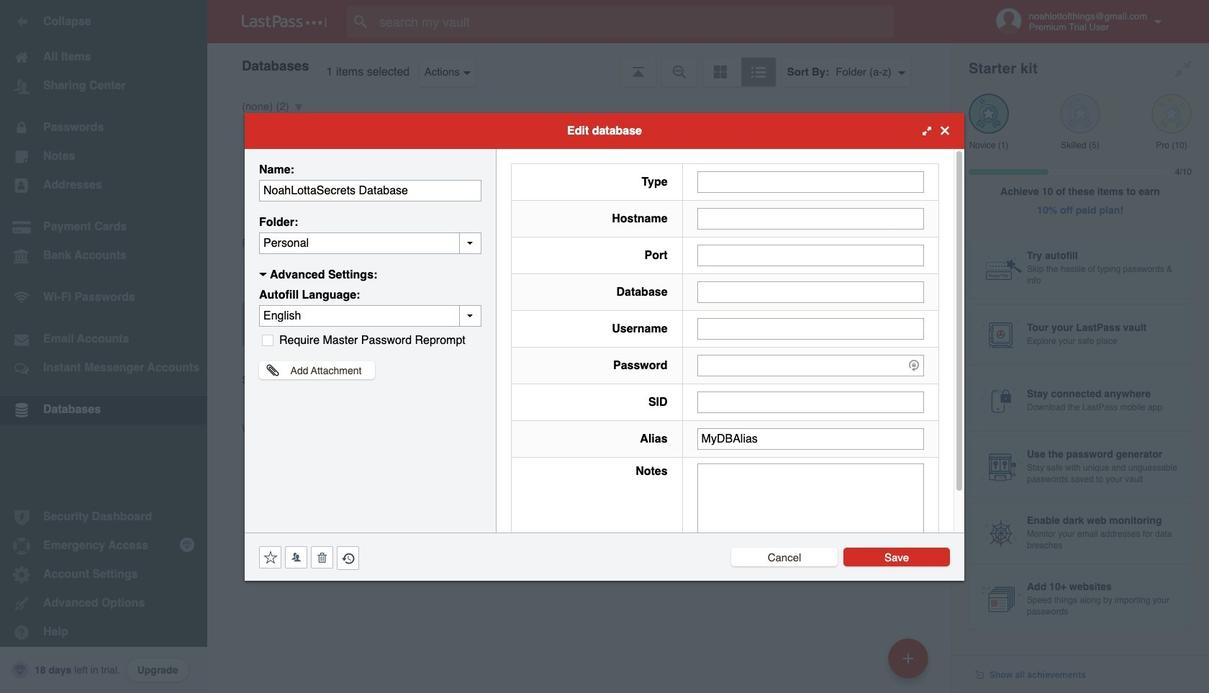 Task type: locate. For each thing, give the bounding box(es) containing it.
vault options navigation
[[207, 43, 951, 86]]

new item navigation
[[883, 634, 937, 693]]

None password field
[[697, 354, 924, 376]]

None text field
[[697, 171, 924, 193], [259, 180, 481, 201], [697, 208, 924, 229], [697, 281, 924, 303], [697, 391, 924, 413], [697, 463, 924, 552], [697, 171, 924, 193], [259, 180, 481, 201], [697, 208, 924, 229], [697, 281, 924, 303], [697, 391, 924, 413], [697, 463, 924, 552]]

Search search field
[[347, 6, 922, 37]]

new item image
[[903, 653, 913, 663]]

None text field
[[259, 232, 481, 254], [697, 244, 924, 266], [697, 318, 924, 339], [697, 428, 924, 449], [259, 232, 481, 254], [697, 244, 924, 266], [697, 318, 924, 339], [697, 428, 924, 449]]

dialog
[[245, 113, 964, 580]]



Task type: describe. For each thing, give the bounding box(es) containing it.
main navigation navigation
[[0, 0, 207, 693]]

lastpass image
[[242, 15, 327, 28]]

search my vault text field
[[347, 6, 922, 37]]



